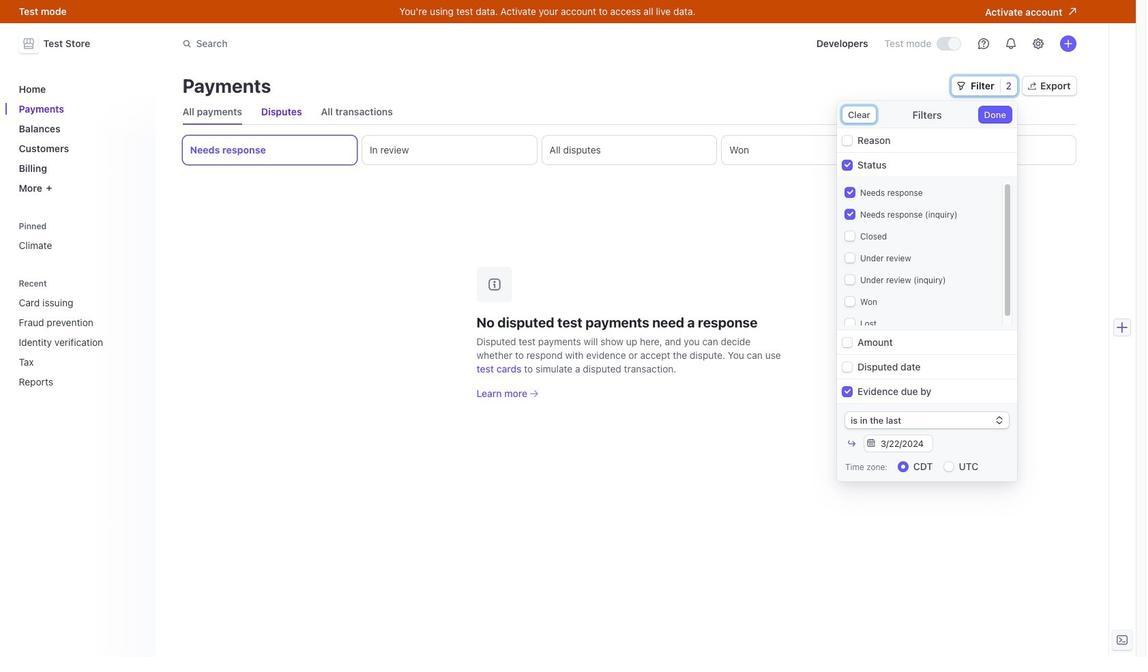 Task type: describe. For each thing, give the bounding box(es) containing it.
clear history image
[[133, 279, 142, 288]]

Search text field
[[174, 31, 559, 56]]

Test mode checkbox
[[937, 38, 961, 50]]

1 tab list from the top
[[183, 100, 1077, 125]]

svg image
[[958, 82, 966, 90]]

help image
[[978, 38, 989, 49]]

settings image
[[1033, 38, 1044, 49]]



Task type: locate. For each thing, give the bounding box(es) containing it.
None search field
[[174, 31, 559, 56]]

2 tab list from the top
[[183, 136, 1077, 164]]

tab list
[[183, 100, 1077, 125], [183, 136, 1077, 164]]

notifications image
[[1006, 38, 1017, 49]]

2 recent element from the top
[[13, 291, 147, 393]]

recent element
[[13, 274, 147, 393], [13, 291, 147, 393]]

pinned element
[[13, 217, 147, 257]]

1 recent element from the top
[[13, 274, 147, 393]]

0 vertical spatial tab list
[[183, 100, 1077, 125]]

edit pins image
[[133, 222, 142, 230]]

None text field
[[876, 435, 933, 452]]

1 vertical spatial tab list
[[183, 136, 1077, 164]]

core navigation links element
[[13, 78, 147, 199]]



Task type: vqa. For each thing, say whether or not it's contained in the screenshot.
1st RECENT element from the top
yes



